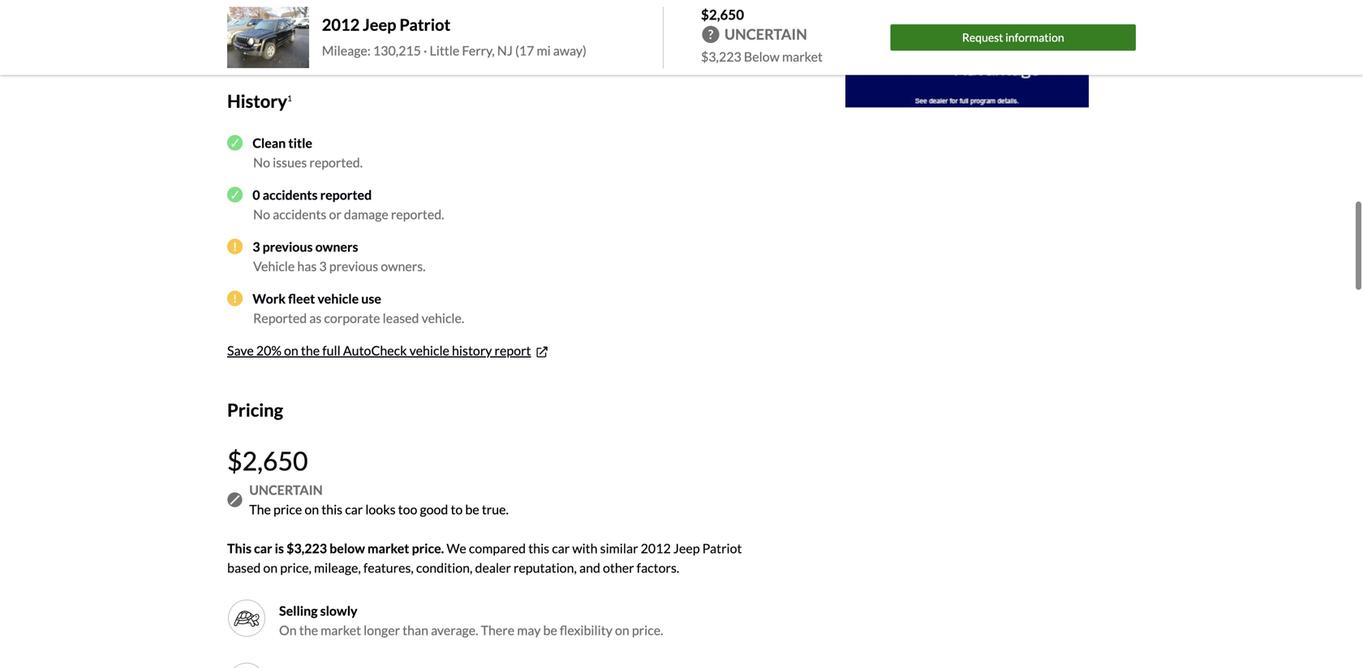 Task type: locate. For each thing, give the bounding box(es) containing it.
history
[[452, 343, 492, 359]]

no down 0
[[253, 206, 270, 222]]

looks
[[366, 502, 396, 518]]

vehicle
[[318, 291, 359, 307], [410, 343, 450, 359]]

1 vertical spatial be
[[544, 623, 558, 639]]

price. right flexibility
[[632, 623, 664, 639]]

0 horizontal spatial this
[[322, 502, 343, 518]]

uncertain
[[249, 483, 323, 499]]

0 vertical spatial accidents
[[263, 187, 318, 203]]

0 accidents reported
[[253, 187, 372, 203]]

the inside selling slowly on the market longer than average. there may be flexibility on price.
[[299, 623, 318, 639]]

1 vertical spatial $3,223
[[287, 541, 327, 557]]

2 vdpcheck image from the top
[[227, 187, 243, 203]]

1 vdpcheck image from the top
[[227, 135, 243, 151]]

0 vertical spatial patriot
[[400, 15, 451, 34]]

other
[[603, 561, 635, 577]]

market up features,
[[368, 541, 410, 557]]

jeep up factors.
[[674, 541, 700, 557]]

1 vertical spatial vehicle
[[410, 343, 450, 359]]

the
[[249, 502, 271, 518]]

vehicle up corporate
[[318, 291, 359, 307]]

reported.
[[310, 154, 363, 170], [391, 206, 445, 222]]

price decreased image
[[227, 663, 266, 669]]

0 horizontal spatial market
[[321, 623, 361, 639]]

$3,223 up 'price,'
[[287, 541, 327, 557]]

previous up the vehicle
[[263, 239, 313, 255]]

clean title
[[253, 135, 313, 151]]

jeep
[[363, 15, 397, 34], [674, 541, 700, 557]]

0 vertical spatial vehicle
[[318, 291, 359, 307]]

be
[[466, 502, 480, 518], [544, 623, 558, 639]]

reported
[[320, 187, 372, 203]]

title
[[288, 135, 313, 151]]

0 vertical spatial previous
[[263, 239, 313, 255]]

1 horizontal spatial market
[[368, 541, 410, 557]]

no
[[253, 154, 270, 170], [253, 206, 270, 222]]

2012 up mileage: in the left top of the page
[[322, 15, 360, 34]]

as
[[310, 310, 322, 326]]

compared
[[469, 541, 526, 557]]

1 vertical spatial $2,650
[[227, 446, 308, 477]]

vdpcheck image left "clean"
[[227, 135, 243, 151]]

0 vertical spatial no
[[253, 154, 270, 170]]

flexibility
[[560, 623, 613, 639]]

patriot
[[400, 15, 451, 34], [703, 541, 742, 557]]

car left is
[[254, 541, 272, 557]]

work fleet vehicle use
[[253, 291, 381, 307]]

vdpcheck image for clean title
[[227, 135, 243, 151]]

0 horizontal spatial $2,650
[[227, 446, 308, 477]]

$2,650
[[701, 6, 745, 23], [227, 446, 308, 477]]

$3,223 left below
[[701, 49, 742, 65]]

1 horizontal spatial 3
[[319, 258, 327, 274]]

request information button
[[891, 24, 1137, 51]]

reported. right damage
[[391, 206, 445, 222]]

1 vertical spatial the
[[299, 623, 318, 639]]

mileage:
[[322, 42, 371, 58]]

vehicle has 3 previous owners.
[[253, 258, 426, 274]]

car left looks
[[345, 502, 363, 518]]

work
[[253, 291, 286, 307]]

1 vertical spatial price.
[[632, 623, 664, 639]]

this up reputation, at the bottom left
[[529, 541, 550, 557]]

0 horizontal spatial reported.
[[310, 154, 363, 170]]

reported as corporate leased vehicle.
[[253, 310, 465, 326]]

0 vertical spatial market
[[783, 49, 823, 65]]

1 vertical spatial vdpcheck image
[[227, 187, 243, 203]]

1 horizontal spatial vehicle
[[410, 343, 450, 359]]

reported. up the reported
[[310, 154, 363, 170]]

this inside uncertain the price on this car looks too good to be true.
[[322, 502, 343, 518]]

car inside we compared this car with similar 2012 jeep patriot based on price, mileage, features, condition, dealer reputation, and other factors.
[[552, 541, 570, 557]]

0 horizontal spatial patriot
[[400, 15, 451, 34]]

1 vertical spatial no
[[253, 206, 270, 222]]

ferry,
[[462, 42, 495, 58]]

market right below
[[783, 49, 823, 65]]

previous down owners at the left top of page
[[329, 258, 379, 274]]

has
[[297, 258, 317, 274]]

accidents down issues
[[263, 187, 318, 203]]

2 horizontal spatial car
[[552, 541, 570, 557]]

market inside selling slowly on the market longer than average. there may be flexibility on price.
[[321, 623, 361, 639]]

car left the with
[[552, 541, 570, 557]]

be right to
[[466, 502, 480, 518]]

0 vertical spatial $2,650
[[701, 6, 745, 23]]

price. up 'condition,'
[[412, 541, 444, 557]]

vdpcheck image
[[227, 135, 243, 151], [227, 187, 243, 203]]

20%
[[256, 343, 282, 359]]

0 vertical spatial be
[[466, 502, 480, 518]]

the left full
[[301, 343, 320, 359]]

uncertain image
[[227, 493, 243, 508]]

0 horizontal spatial $3,223
[[287, 541, 327, 557]]

1 vertical spatial 3
[[319, 258, 327, 274]]

2012 inside 2012 jeep patriot mileage: 130,215 · little ferry, nj (17 mi away)
[[322, 15, 360, 34]]

1 horizontal spatial $3,223
[[701, 49, 742, 65]]

damage
[[344, 206, 389, 222]]

market
[[783, 49, 823, 65], [368, 541, 410, 557], [321, 623, 361, 639]]

0 horizontal spatial 2012
[[322, 15, 360, 34]]

1 horizontal spatial $2,650
[[701, 6, 745, 23]]

vehicle down vehicle. at top
[[410, 343, 450, 359]]

1 horizontal spatial car
[[345, 502, 363, 518]]

2 vertical spatial market
[[321, 623, 361, 639]]

1 horizontal spatial be
[[544, 623, 558, 639]]

3
[[253, 239, 260, 255], [319, 258, 327, 274]]

no down "clean"
[[253, 154, 270, 170]]

jeep up 130,215
[[363, 15, 397, 34]]

nj
[[497, 42, 513, 58]]

3 right vdpalert icon
[[253, 239, 260, 255]]

car
[[345, 502, 363, 518], [254, 541, 272, 557], [552, 541, 570, 557]]

0 vertical spatial 2012
[[322, 15, 360, 34]]

owners.
[[381, 258, 426, 274]]

1 vertical spatial accidents
[[273, 206, 327, 222]]

2012 up factors.
[[641, 541, 671, 557]]

be inside selling slowly on the market longer than average. there may be flexibility on price.
[[544, 623, 558, 639]]

1 vertical spatial 2012
[[641, 541, 671, 557]]

mileage,
[[314, 561, 361, 577]]

0 horizontal spatial car
[[254, 541, 272, 557]]

patriot inside we compared this car with similar 2012 jeep patriot based on price, mileage, features, condition, dealer reputation, and other factors.
[[703, 541, 742, 557]]

market down slowly
[[321, 623, 361, 639]]

price.
[[412, 541, 444, 557], [632, 623, 664, 639]]

1 horizontal spatial this
[[529, 541, 550, 557]]

previous
[[263, 239, 313, 255], [329, 258, 379, 274]]

1 horizontal spatial jeep
[[674, 541, 700, 557]]

dealer
[[475, 561, 511, 577]]

$3,223
[[701, 49, 742, 65], [287, 541, 327, 557]]

full
[[322, 343, 341, 359]]

1 horizontal spatial price.
[[632, 623, 664, 639]]

2 no from the top
[[253, 206, 270, 222]]

0 vertical spatial reported.
[[310, 154, 363, 170]]

autocheck
[[343, 343, 407, 359]]

0 vertical spatial price.
[[412, 541, 444, 557]]

on right price
[[305, 502, 319, 518]]

pricing
[[227, 400, 283, 421]]

2 horizontal spatial market
[[783, 49, 823, 65]]

0
[[253, 187, 260, 203]]

longer
[[364, 623, 400, 639]]

3 right has
[[319, 258, 327, 274]]

patriot inside 2012 jeep patriot mileage: 130,215 · little ferry, nj (17 mi away)
[[400, 15, 451, 34]]

1 horizontal spatial 2012
[[641, 541, 671, 557]]

accidents down 0 accidents reported
[[273, 206, 327, 222]]

no accidents or damage reported.
[[253, 206, 445, 222]]

the right the on
[[299, 623, 318, 639]]

1 no from the top
[[253, 154, 270, 170]]

reported
[[253, 310, 307, 326]]

on down is
[[263, 561, 278, 577]]

0 horizontal spatial previous
[[263, 239, 313, 255]]

on right flexibility
[[615, 623, 630, 639]]

be right "may"
[[544, 623, 558, 639]]

request
[[963, 31, 1004, 44]]

vehicle
[[253, 258, 295, 274]]

price
[[274, 502, 302, 518]]

this
[[322, 502, 343, 518], [529, 541, 550, 557]]

0 horizontal spatial be
[[466, 502, 480, 518]]

1 vertical spatial this
[[529, 541, 550, 557]]

1 vertical spatial previous
[[329, 258, 379, 274]]

0 vertical spatial the
[[301, 343, 320, 359]]

0 vertical spatial vdpcheck image
[[227, 135, 243, 151]]

vdpalert image
[[227, 239, 243, 255]]

1 vertical spatial reported.
[[391, 206, 445, 222]]

0 horizontal spatial 3
[[253, 239, 260, 255]]

0 vertical spatial this
[[322, 502, 343, 518]]

1 horizontal spatial patriot
[[703, 541, 742, 557]]

there
[[481, 623, 515, 639]]

uncertain the price on this car looks too good to be true.
[[249, 483, 509, 518]]

no for no accidents or damage reported.
[[253, 206, 270, 222]]

price. inside selling slowly on the market longer than average. there may be flexibility on price.
[[632, 623, 664, 639]]

vehicle.
[[422, 310, 465, 326]]

away)
[[553, 42, 587, 58]]

leased
[[383, 310, 419, 326]]

history
[[227, 90, 287, 112]]

1 vertical spatial jeep
[[674, 541, 700, 557]]

be for flexibility
[[544, 623, 558, 639]]

wheels
[[259, 32, 302, 48]]

1 vertical spatial patriot
[[703, 541, 742, 557]]

or
[[329, 206, 342, 222]]

be inside uncertain the price on this car looks too good to be true.
[[466, 502, 480, 518]]

on
[[279, 623, 297, 639]]

selling slowly image
[[234, 606, 260, 632]]

use
[[361, 291, 381, 307]]

0 horizontal spatial jeep
[[363, 15, 397, 34]]

0 vertical spatial jeep
[[363, 15, 397, 34]]

car inside uncertain the price on this car looks too good to be true.
[[345, 502, 363, 518]]

on inside uncertain the price on this car looks too good to be true.
[[305, 502, 319, 518]]

vdpcheck image left 0
[[227, 187, 243, 203]]

save 20% on the full autocheck vehicle history report image
[[535, 345, 550, 360]]

little
[[430, 42, 460, 58]]

this up 'this car is $3,223 below market price.'
[[322, 502, 343, 518]]



Task type: vqa. For each thing, say whether or not it's contained in the screenshot.
GOOD DEAL in the left of the page
no



Task type: describe. For each thing, give the bounding box(es) containing it.
2012 jeep patriot image
[[227, 7, 309, 68]]

save 20% on the full autocheck vehicle history report
[[227, 343, 531, 359]]

features,
[[364, 561, 414, 577]]

true.
[[482, 502, 509, 518]]

request information
[[963, 31, 1065, 44]]

this inside we compared this car with similar 2012 jeep patriot based on price, mileage, features, condition, dealer reputation, and other factors.
[[529, 541, 550, 557]]

corporate
[[324, 310, 380, 326]]

price,
[[280, 561, 312, 577]]

uncertain
[[725, 25, 808, 43]]

alloy wheels
[[227, 32, 302, 48]]

no for no issues reported.
[[253, 154, 270, 170]]

with
[[573, 541, 598, 557]]

save
[[227, 343, 254, 359]]

slowly
[[320, 604, 358, 620]]

0 horizontal spatial vehicle
[[318, 291, 359, 307]]

the for full
[[301, 343, 320, 359]]

1 horizontal spatial previous
[[329, 258, 379, 274]]

on inside selling slowly on the market longer than average. there may be flexibility on price.
[[615, 623, 630, 639]]

reputation,
[[514, 561, 577, 577]]

below
[[744, 49, 780, 65]]

selling slowly image
[[227, 600, 266, 639]]

2012 inside we compared this car with similar 2012 jeep patriot based on price, mileage, features, condition, dealer reputation, and other factors.
[[641, 541, 671, 557]]

selling slowly on the market longer than average. there may be flexibility on price.
[[279, 604, 664, 639]]

fleet
[[288, 291, 315, 307]]

similar
[[600, 541, 639, 557]]

2012 jeep patriot mileage: 130,215 · little ferry, nj (17 mi away)
[[322, 15, 587, 58]]

we
[[447, 541, 467, 557]]

and
[[580, 561, 601, 577]]

this car is $3,223 below market price.
[[227, 541, 444, 557]]

to
[[451, 502, 463, 518]]

be for true.
[[466, 502, 480, 518]]

1
[[287, 93, 292, 103]]

condition,
[[416, 561, 473, 577]]

·
[[424, 42, 427, 58]]

the for market
[[299, 623, 318, 639]]

vdpalert image
[[227, 291, 243, 307]]

we compared this car with similar 2012 jeep patriot based on price, mileage, features, condition, dealer reputation, and other factors.
[[227, 541, 742, 577]]

save 20% on the full autocheck vehicle history report link
[[227, 343, 550, 360]]

selling
[[279, 604, 318, 620]]

on right 20%
[[284, 343, 299, 359]]

jeep inside we compared this car with similar 2012 jeep patriot based on price, mileage, features, condition, dealer reputation, and other factors.
[[674, 541, 700, 557]]

on inside we compared this car with similar 2012 jeep patriot based on price, mileage, features, condition, dealer reputation, and other factors.
[[263, 561, 278, 577]]

1 vertical spatial market
[[368, 541, 410, 557]]

options
[[227, 8, 274, 24]]

accidents for or
[[273, 206, 327, 222]]

alloy
[[227, 32, 256, 48]]

(17
[[516, 42, 534, 58]]

is
[[275, 541, 284, 557]]

may
[[517, 623, 541, 639]]

clean
[[253, 135, 286, 151]]

issues
[[273, 154, 307, 170]]

based
[[227, 561, 261, 577]]

report
[[495, 343, 531, 359]]

mi
[[537, 42, 551, 58]]

owners
[[315, 239, 358, 255]]

than
[[403, 623, 429, 639]]

0 horizontal spatial price.
[[412, 541, 444, 557]]

3 previous owners
[[253, 239, 358, 255]]

accidents for reported
[[263, 187, 318, 203]]

good
[[420, 502, 448, 518]]

$2,650 for $3,223
[[701, 6, 745, 23]]

130,215
[[373, 42, 421, 58]]

0 vertical spatial $3,223
[[701, 49, 742, 65]]

below
[[330, 541, 365, 557]]

$3,223 below market
[[701, 49, 823, 65]]

average.
[[431, 623, 479, 639]]

jeep inside 2012 jeep patriot mileage: 130,215 · little ferry, nj (17 mi away)
[[363, 15, 397, 34]]

this
[[227, 541, 252, 557]]

1 horizontal spatial reported.
[[391, 206, 445, 222]]

vdpcheck image for 0 accidents reported
[[227, 187, 243, 203]]

advertisement region
[[846, 0, 1089, 108]]

information
[[1006, 31, 1065, 44]]

history 1
[[227, 90, 292, 112]]

$2,650 for uncertain
[[227, 446, 308, 477]]

bluetooth
[[507, 32, 564, 48]]

0 vertical spatial 3
[[253, 239, 260, 255]]

factors.
[[637, 561, 680, 577]]

too
[[398, 502, 418, 518]]

no issues reported.
[[253, 154, 363, 170]]



